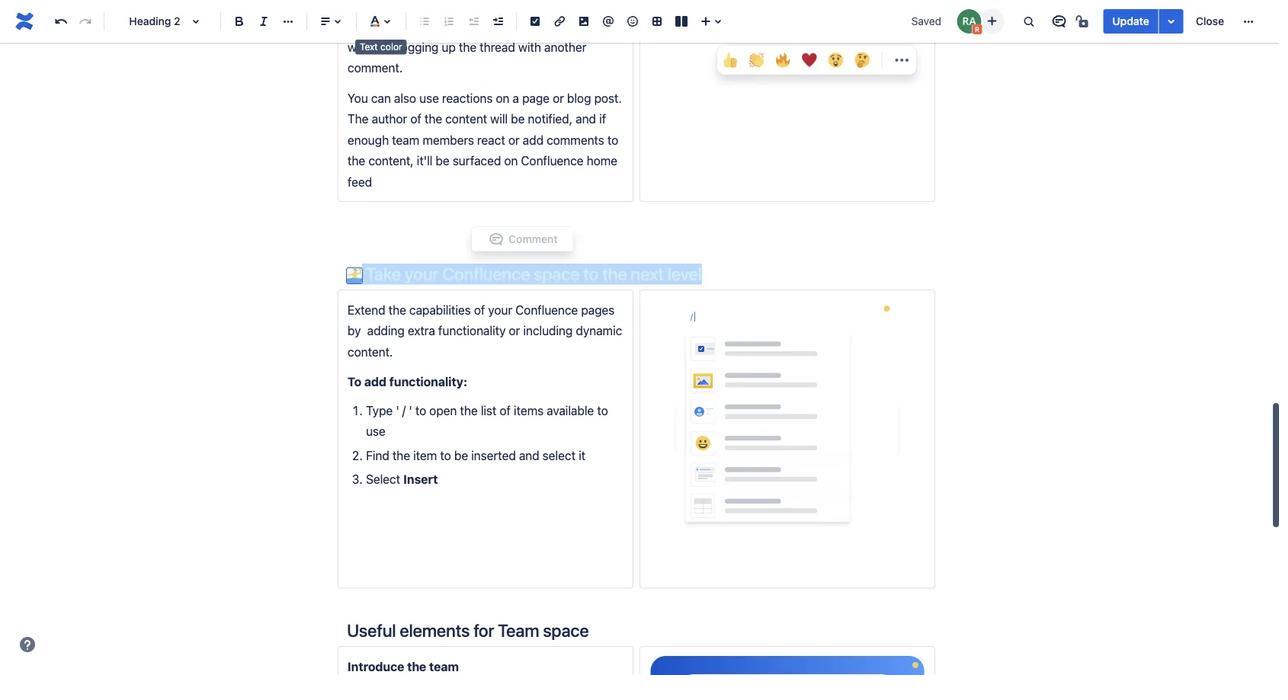 Task type: describe. For each thing, give the bounding box(es) containing it.
saved
[[912, 15, 942, 27]]

more formatting image
[[279, 12, 297, 31]]

the
[[348, 112, 369, 126]]

or inside use reactions when you want to support a comment or acknowledge you've seen one without clogging up the thread with another comment.
[[403, 19, 414, 33]]

indent tab image
[[489, 12, 507, 31]]

item
[[414, 448, 437, 463]]

find the item to be inserted and select it
[[366, 448, 586, 463]]

introduce
[[348, 660, 405, 674]]

text color tooltip
[[355, 40, 407, 55]]

align left image
[[317, 12, 335, 31]]

content,
[[369, 154, 414, 168]]

if
[[600, 112, 606, 126]]

useful elements for team space
[[347, 621, 589, 641]]

react
[[477, 133, 506, 147]]

comment.
[[348, 61, 403, 75]]

notified,
[[528, 112, 573, 126]]

1 vertical spatial add
[[365, 375, 387, 389]]

open
[[430, 403, 457, 418]]

extra
[[408, 324, 435, 338]]

and inside you can also use reactions on a page or blog post. the author of the content will be notified, and if enough team members react or add comments to the content, it'll be surfaced on confluence home feed
[[576, 112, 596, 126]]

you
[[459, 0, 479, 13]]

clogging
[[392, 40, 439, 54]]

to right /
[[416, 403, 427, 418]]

also
[[394, 91, 417, 105]]

of inside extend the capabilities of your confluence pages by  adding extra functionality or including dynamic content.
[[474, 303, 485, 317]]

with
[[519, 40, 541, 54]]

blog
[[567, 91, 592, 105]]

reactions inside you can also use reactions on a page or blog post. the author of the content will be notified, and if enough team members react or add comments to the content, it'll be surfaced on confluence home feed
[[442, 91, 493, 105]]

surfaced
[[453, 154, 501, 168]]

no restrictions image
[[1075, 12, 1093, 31]]

the inside the "type ' / ' to open the list of items available to use"
[[460, 403, 478, 418]]

you
[[348, 91, 368, 105]]

thread
[[480, 40, 515, 54]]

comment icon image
[[1051, 12, 1069, 31]]

post.
[[595, 91, 622, 105]]

color
[[381, 42, 402, 52]]

italic ⌘i image
[[255, 12, 273, 31]]

the inside extend the capabilities of your confluence pages by  adding extra functionality or including dynamic content.
[[389, 303, 406, 317]]

select
[[543, 448, 576, 463]]

0 vertical spatial your
[[405, 264, 439, 284]]

the inside use reactions when you want to support a comment or acknowledge you've seen one without clogging up the thread with another comment.
[[459, 40, 477, 54]]

it'll
[[417, 154, 433, 168]]

home
[[587, 154, 618, 168]]

undo ⌘z image
[[52, 12, 70, 31]]

useful
[[347, 621, 396, 641]]

author
[[372, 112, 407, 126]]

pages
[[582, 303, 615, 317]]

1 vertical spatial on
[[504, 154, 518, 168]]

text
[[360, 42, 378, 52]]

list
[[481, 403, 497, 418]]

extend
[[348, 303, 386, 317]]

0 vertical spatial on
[[496, 91, 510, 105]]

the up feed
[[348, 154, 366, 168]]

functionality:
[[390, 375, 468, 389]]

take
[[366, 264, 401, 284]]

page
[[523, 91, 550, 105]]

find and replace image
[[1020, 12, 1038, 31]]

enough
[[348, 133, 389, 147]]

support
[[525, 0, 568, 13]]

heading 2 button
[[111, 5, 214, 38]]

the right find at bottom
[[393, 448, 410, 463]]

will
[[491, 112, 508, 126]]

:man_playing_water_polo: image
[[347, 268, 362, 284]]

insert
[[404, 472, 438, 487]]

adjust update settings image
[[1163, 12, 1181, 31]]

redo ⌘⇧z image
[[76, 12, 95, 31]]

to add functionality:
[[348, 375, 468, 389]]

next
[[631, 264, 664, 284]]

use inside the "type ' / ' to open the list of items available to use"
[[366, 424, 386, 439]]

bullet list ⌘⇧8 image
[[416, 12, 434, 31]]

content
[[446, 112, 488, 126]]

find
[[366, 448, 390, 463]]

use inside you can also use reactions on a page or blog post. the author of the content will be notified, and if enough team members react or add comments to the content, it'll be surfaced on confluence home feed
[[420, 91, 439, 105]]

or inside extend the capabilities of your confluence pages by  adding extra functionality or including dynamic content.
[[509, 324, 520, 338]]

heading
[[129, 15, 171, 27]]

to inside use reactions when you want to support a comment or acknowledge you've seen one without clogging up the thread with another comment.
[[511, 0, 522, 13]]

to
[[348, 375, 362, 389]]

1 vertical spatial confluence
[[442, 264, 530, 284]]

up
[[442, 40, 456, 54]]

text color
[[360, 42, 402, 52]]

1 ' from the left
[[396, 403, 399, 418]]

the left next
[[603, 264, 627, 284]]

type ' / ' to open the list of items available to use
[[366, 403, 612, 439]]

for
[[474, 621, 495, 641]]

comments
[[547, 133, 605, 147]]



Task type: locate. For each thing, give the bounding box(es) containing it.
update button
[[1104, 9, 1159, 34]]

2 horizontal spatial be
[[511, 112, 525, 126]]

confluence
[[521, 154, 584, 168], [442, 264, 530, 284], [516, 303, 578, 317]]

2 ' from the left
[[409, 403, 412, 418]]

content.
[[348, 345, 393, 359]]

1 horizontal spatial '
[[409, 403, 412, 418]]

0 horizontal spatial and
[[519, 448, 540, 463]]

use
[[420, 91, 439, 105], [366, 424, 386, 439]]

capabilities
[[410, 303, 471, 317]]

and
[[576, 112, 596, 126], [519, 448, 540, 463]]

to right 'available'
[[598, 403, 609, 418]]

of up functionality
[[474, 303, 485, 317]]

a inside you can also use reactions on a page or blog post. the author of the content will be notified, and if enough team members react or add comments to the content, it'll be surfaced on confluence home feed
[[513, 91, 519, 105]]

be
[[511, 112, 525, 126], [436, 154, 450, 168], [455, 448, 468, 463]]

the down elements
[[407, 660, 427, 674]]

use down type
[[366, 424, 386, 439]]

ruby anderson image
[[958, 9, 982, 34]]

or left blog
[[553, 91, 564, 105]]

' left /
[[396, 403, 399, 418]]

a left page on the top left
[[513, 91, 519, 105]]

dynamic
[[576, 324, 623, 338]]

0 horizontal spatial be
[[436, 154, 450, 168]]

or
[[403, 19, 414, 33], [553, 91, 564, 105], [509, 133, 520, 147], [509, 324, 520, 338]]

space
[[534, 264, 580, 284], [543, 621, 589, 641]]

2 vertical spatial confluence
[[516, 303, 578, 317]]

more image
[[1240, 12, 1259, 31]]

help image
[[18, 636, 37, 654]]

0 vertical spatial space
[[534, 264, 580, 284]]

2 horizontal spatial of
[[500, 403, 511, 418]]

team inside you can also use reactions on a page or blog post. the author of the content will be notified, and if enough team members react or add comments to the content, it'll be surfaced on confluence home feed
[[392, 133, 420, 147]]

be left inserted
[[455, 448, 468, 463]]

2 vertical spatial of
[[500, 403, 511, 418]]

reactions up content
[[442, 91, 493, 105]]

update
[[1113, 15, 1150, 27]]

add
[[523, 133, 544, 147], [365, 375, 387, 389]]

without
[[348, 40, 389, 54]]

seen
[[532, 19, 558, 33]]

or left including
[[509, 324, 520, 338]]

items
[[514, 403, 544, 418]]

outdent ⇧tab image
[[465, 12, 483, 31]]

mention image
[[600, 12, 618, 31]]

confluence down comments
[[521, 154, 584, 168]]

elements
[[400, 621, 470, 641]]

and left 'select' on the left bottom
[[519, 448, 540, 463]]

0 horizontal spatial your
[[405, 264, 439, 284]]

numbered list ⌘⇧7 image
[[440, 12, 458, 31]]

one
[[561, 19, 581, 33]]

0 horizontal spatial of
[[411, 112, 422, 126]]

reactions inside use reactions when you want to support a comment or acknowledge you've seen one without clogging up the thread with another comment.
[[372, 0, 423, 13]]

select insert
[[366, 472, 438, 487]]

'
[[396, 403, 399, 418], [409, 403, 412, 418]]

level
[[668, 264, 702, 284]]

confluence image
[[12, 9, 37, 34]]

close button
[[1187, 9, 1234, 34]]

inserted
[[472, 448, 516, 463]]

1 horizontal spatial reactions
[[442, 91, 493, 105]]

confluence inside extend the capabilities of your confluence pages by  adding extra functionality or including dynamic content.
[[516, 303, 578, 317]]

use
[[348, 0, 369, 13]]

/
[[403, 403, 406, 418]]

available
[[547, 403, 594, 418]]

your inside extend the capabilities of your confluence pages by  adding extra functionality or including dynamic content.
[[488, 303, 513, 317]]

1 horizontal spatial use
[[420, 91, 439, 105]]

0 vertical spatial reactions
[[372, 0, 423, 13]]

the
[[459, 40, 477, 54], [425, 112, 442, 126], [348, 154, 366, 168], [603, 264, 627, 284], [389, 303, 406, 317], [460, 403, 478, 418], [393, 448, 410, 463], [407, 660, 427, 674]]

of inside the "type ' / ' to open the list of items available to use"
[[500, 403, 511, 418]]

to up "you've"
[[511, 0, 522, 13]]

feed
[[348, 175, 372, 189]]

of inside you can also use reactions on a page or blog post. the author of the content will be notified, and if enough team members react or add comments to the content, it'll be surfaced on confluence home feed
[[411, 112, 422, 126]]

add inside you can also use reactions on a page or blog post. the author of the content will be notified, and if enough team members react or add comments to the content, it'll be surfaced on confluence home feed
[[523, 133, 544, 147]]

adding
[[367, 324, 405, 338]]

1 vertical spatial your
[[488, 303, 513, 317]]

0 horizontal spatial use
[[366, 424, 386, 439]]

1 vertical spatial be
[[436, 154, 450, 168]]

emoji image
[[624, 12, 642, 31]]

take your confluence space to the next level
[[362, 264, 702, 284]]

add image, video, or file image
[[575, 12, 593, 31]]

your right take
[[405, 264, 439, 284]]

of
[[411, 112, 422, 126], [474, 303, 485, 317], [500, 403, 511, 418]]

the right up
[[459, 40, 477, 54]]

you can also use reactions on a page or blog post. the author of the content will be notified, and if enough team members react or add comments to the content, it'll be surfaced on confluence home feed
[[348, 91, 625, 189]]

0 horizontal spatial add
[[365, 375, 387, 389]]

layouts image
[[673, 12, 691, 31]]

0 vertical spatial add
[[523, 133, 544, 147]]

another
[[545, 40, 587, 54]]

can
[[371, 91, 391, 105]]

it
[[579, 448, 586, 463]]

1 vertical spatial team
[[429, 660, 459, 674]]

functionality
[[439, 324, 506, 338]]

1 vertical spatial of
[[474, 303, 485, 317]]

on down react
[[504, 154, 518, 168]]

:man_playing_water_polo: image
[[347, 268, 362, 284]]

a up one
[[571, 0, 578, 13]]

your
[[405, 264, 439, 284], [488, 303, 513, 317]]

to right item
[[440, 448, 451, 463]]

1 horizontal spatial your
[[488, 303, 513, 317]]

1 vertical spatial space
[[543, 621, 589, 641]]

the up members
[[425, 112, 442, 126]]

0 vertical spatial a
[[571, 0, 578, 13]]

a
[[571, 0, 578, 13], [513, 91, 519, 105]]

your up functionality
[[488, 303, 513, 317]]

be right it'll
[[436, 154, 450, 168]]

1 horizontal spatial be
[[455, 448, 468, 463]]

' right /
[[409, 403, 412, 418]]

use reactions when you want to support a comment or acknowledge you've seen one without clogging up the thread with another comment.
[[348, 0, 590, 75]]

action item image
[[526, 12, 545, 31]]

add right 'to'
[[365, 375, 387, 389]]

of down the also
[[411, 112, 422, 126]]

close
[[1197, 15, 1225, 27]]

members
[[423, 133, 474, 147]]

and left if
[[576, 112, 596, 126]]

use right the also
[[420, 91, 439, 105]]

want
[[482, 0, 508, 13]]

introduce the team
[[348, 660, 459, 674]]

to up 'pages' on the top
[[584, 264, 599, 284]]

confluence inside you can also use reactions on a page or blog post. the author of the content will be notified, and if enough team members react or add comments to the content, it'll be surfaced on confluence home feed
[[521, 154, 584, 168]]

0 horizontal spatial reactions
[[372, 0, 423, 13]]

team up "content,"
[[392, 133, 420, 147]]

2
[[174, 15, 181, 27]]

add down notified,
[[523, 133, 544, 147]]

1 horizontal spatial add
[[523, 133, 544, 147]]

reactions
[[372, 0, 423, 13], [442, 91, 493, 105]]

on up will
[[496, 91, 510, 105]]

select
[[366, 472, 401, 487]]

0 vertical spatial be
[[511, 112, 525, 126]]

0 vertical spatial team
[[392, 133, 420, 147]]

1 vertical spatial use
[[366, 424, 386, 439]]

heading 2
[[129, 15, 181, 27]]

0 horizontal spatial '
[[396, 403, 399, 418]]

team
[[392, 133, 420, 147], [429, 660, 459, 674]]

confluence up including
[[516, 303, 578, 317]]

the up adding
[[389, 303, 406, 317]]

table image
[[648, 12, 667, 31]]

to inside you can also use reactions on a page or blog post. the author of the content will be notified, and if enough team members react or add comments to the content, it'll be surfaced on confluence home feed
[[608, 133, 619, 147]]

by
[[348, 324, 361, 338]]

link image
[[551, 12, 569, 31]]

1 vertical spatial reactions
[[442, 91, 493, 105]]

bold ⌘b image
[[230, 12, 249, 31]]

0 vertical spatial of
[[411, 112, 422, 126]]

acknowledge
[[417, 19, 489, 33]]

type
[[366, 403, 393, 418]]

when
[[426, 0, 456, 13]]

1 horizontal spatial a
[[571, 0, 578, 13]]

reactions up comment at the top left of the page
[[372, 0, 423, 13]]

be right will
[[511, 112, 525, 126]]

you've
[[493, 19, 529, 33]]

0 vertical spatial confluence
[[521, 154, 584, 168]]

team
[[498, 621, 540, 641]]

to up home
[[608, 133, 619, 147]]

a inside use reactions when you want to support a comment or acknowledge you've seen one without clogging up the thread with another comment.
[[571, 0, 578, 13]]

0 horizontal spatial team
[[392, 133, 420, 147]]

or left bullet list ⌘⇧8 icon
[[403, 19, 414, 33]]

team down elements
[[429, 660, 459, 674]]

space right team
[[543, 621, 589, 641]]

1 horizontal spatial and
[[576, 112, 596, 126]]

1 vertical spatial a
[[513, 91, 519, 105]]

including
[[524, 324, 573, 338]]

2 vertical spatial be
[[455, 448, 468, 463]]

the left list
[[460, 403, 478, 418]]

0 vertical spatial use
[[420, 91, 439, 105]]

extend the capabilities of your confluence pages by  adding extra functionality or including dynamic content.
[[348, 303, 626, 359]]

or right react
[[509, 133, 520, 147]]

space up including
[[534, 264, 580, 284]]

comment
[[348, 19, 400, 33]]

confluence image
[[12, 9, 37, 34]]

0 vertical spatial and
[[576, 112, 596, 126]]

of right list
[[500, 403, 511, 418]]

1 horizontal spatial team
[[429, 660, 459, 674]]

0 horizontal spatial a
[[513, 91, 519, 105]]

1 vertical spatial and
[[519, 448, 540, 463]]

invite to edit image
[[984, 12, 1002, 30]]

1 horizontal spatial of
[[474, 303, 485, 317]]

on
[[496, 91, 510, 105], [504, 154, 518, 168]]

confluence up extend the capabilities of your confluence pages by  adding extra functionality or including dynamic content.
[[442, 264, 530, 284]]



Task type: vqa. For each thing, say whether or not it's contained in the screenshot.
RUBY ANDERSON image
yes



